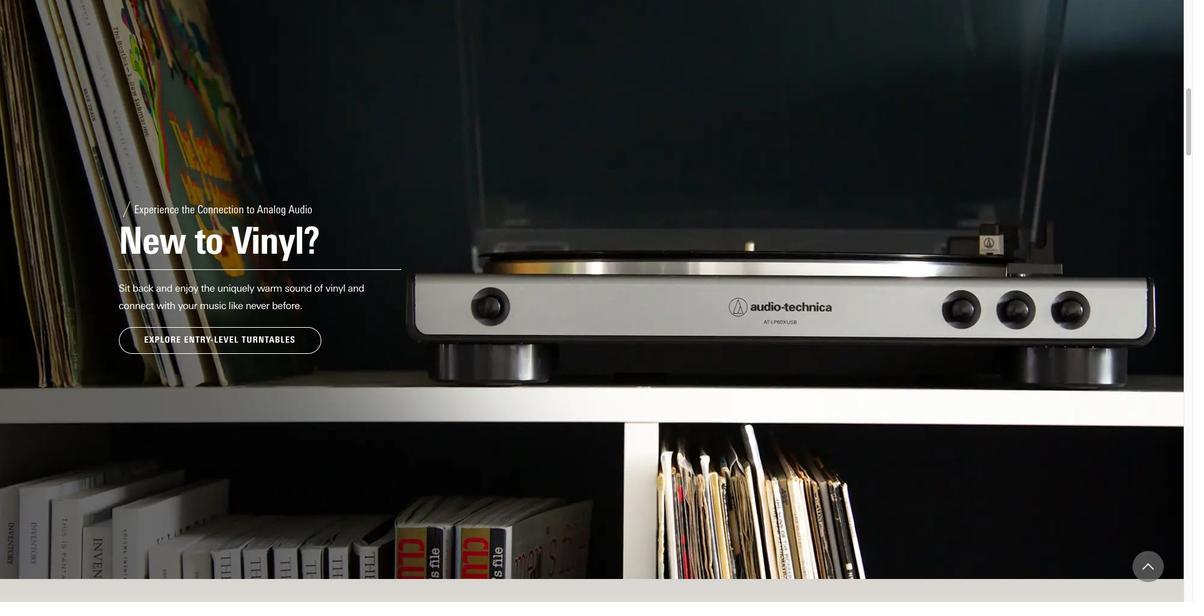 Task type: vqa. For each thing, say whether or not it's contained in the screenshot.
Explore Entry-Level Turntables
yes



Task type: describe. For each thing, give the bounding box(es) containing it.
sit back and enjoy the uniquely warm sound of vinyl and connect with your music like never before.
[[119, 283, 364, 312]]

your
[[178, 300, 197, 312]]

before.
[[272, 300, 302, 312]]

connect
[[119, 300, 154, 312]]

back
[[133, 283, 153, 295]]

turntables
[[242, 335, 295, 346]]

warm
[[257, 283, 282, 295]]

arrow up image
[[1143, 562, 1154, 573]]

uniquely
[[217, 283, 254, 295]]

of
[[314, 283, 323, 295]]

explore entry-level turntables button
[[119, 328, 321, 354]]

never
[[246, 300, 269, 312]]

1 and from the left
[[156, 283, 172, 295]]

sound
[[285, 283, 312, 295]]

sit
[[119, 283, 130, 295]]

2 and from the left
[[348, 283, 364, 295]]

explore
[[144, 335, 181, 346]]



Task type: locate. For each thing, give the bounding box(es) containing it.
and up with
[[156, 283, 172, 295]]

turntables | audio-technica image
[[0, 0, 1184, 580]]

0 horizontal spatial and
[[156, 283, 172, 295]]

explore entry-level turntables link
[[119, 328, 321, 354]]

the
[[201, 283, 215, 295]]

and
[[156, 283, 172, 295], [348, 283, 364, 295]]

with
[[156, 300, 175, 312]]

entry-
[[184, 335, 214, 346]]

like
[[229, 300, 243, 312]]

and right vinyl in the left top of the page
[[348, 283, 364, 295]]

1 horizontal spatial and
[[348, 283, 364, 295]]

vinyl
[[326, 283, 345, 295]]

music
[[200, 300, 226, 312]]

level
[[214, 335, 239, 346]]

explore entry-level turntables
[[144, 335, 295, 346]]

enjoy
[[175, 283, 198, 295]]



